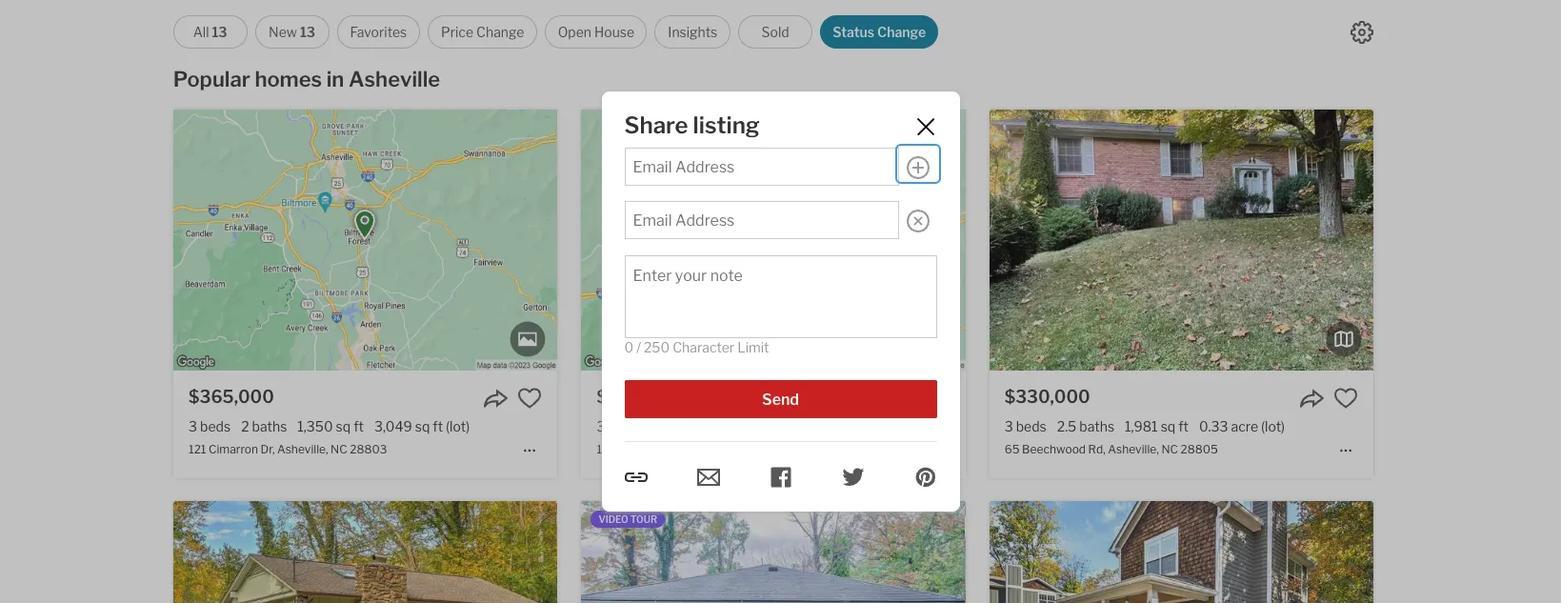 Task type: locate. For each thing, give the bounding box(es) containing it.
cimarron
[[209, 442, 258, 457]]

1 horizontal spatial 2
[[649, 418, 657, 434]]

2 horizontal spatial beds
[[1016, 418, 1047, 434]]

1 horizontal spatial 13
[[300, 24, 315, 40]]

0 horizontal spatial 3
[[189, 418, 197, 434]]

2 horizontal spatial 3
[[1005, 418, 1013, 434]]

nc
[[331, 442, 347, 457], [752, 442, 769, 457], [1162, 442, 1178, 457]]

nc for $365,000
[[331, 442, 347, 457]]

email address email field up enter your note text field
[[633, 212, 890, 230]]

2 change from the left
[[878, 24, 926, 40]]

1 sq from the left
[[336, 418, 351, 434]]

2 horizontal spatial 3 beds
[[1005, 418, 1047, 434]]

1 favorite button checkbox from the left
[[518, 386, 542, 411]]

13 for all 13
[[212, 24, 227, 40]]

2 baths
[[241, 418, 287, 434], [649, 418, 695, 434]]

favorite button checkbox
[[518, 386, 542, 411], [926, 386, 950, 411]]

$330,000
[[1005, 387, 1090, 407]]

3 for $499,000
[[597, 418, 605, 434]]

2 favorite button image from the left
[[926, 386, 950, 411]]

2 horizontal spatial asheville,
[[1108, 442, 1159, 457]]

3 asheville, from the left
[[1108, 442, 1159, 457]]

1 baths from the left
[[252, 418, 287, 434]]

2 for $365,000
[[241, 418, 249, 434]]

13 right new
[[300, 24, 315, 40]]

1 horizontal spatial 3 beds
[[597, 418, 639, 434]]

1 horizontal spatial baths
[[660, 418, 695, 434]]

house
[[594, 24, 635, 40]]

1 photo of 84 bassett rd, asheville, nc 28804 image from the left
[[606, 501, 990, 603]]

asheville, for $499,000
[[698, 442, 749, 457]]

2 ft from the left
[[433, 418, 443, 434]]

2 3 from the left
[[597, 418, 605, 434]]

baths up rd,
[[1080, 418, 1115, 434]]

1 3 beds from the left
[[189, 418, 231, 434]]

change
[[476, 24, 524, 40], [878, 24, 926, 40]]

option group
[[173, 15, 939, 49]]

favorite button checkbox for $499,000
[[926, 386, 950, 411]]

5 sq from the left
[[1161, 418, 1176, 434]]

1 horizontal spatial beds
[[608, 418, 639, 434]]

sq right 5,662
[[823, 418, 838, 434]]

popular
[[173, 67, 250, 91]]

3 3 from the left
[[1005, 418, 1013, 434]]

2 baths up dr,
[[241, 418, 287, 434]]

ft down send
[[762, 418, 772, 434]]

1 change from the left
[[476, 24, 524, 40]]

asheville, down 1,350
[[277, 442, 328, 457]]

1 vertical spatial email address email field
[[633, 212, 890, 230]]

1 horizontal spatial (lot)
[[854, 418, 878, 434]]

ft for $365,000
[[354, 418, 364, 434]]

3 up 104
[[597, 418, 605, 434]]

0 horizontal spatial beds
[[200, 418, 231, 434]]

3 3 beds from the left
[[1005, 418, 1047, 434]]

2
[[241, 418, 249, 434], [649, 418, 657, 434]]

1 horizontal spatial 2 baths
[[649, 418, 695, 434]]

1 2 from the left
[[241, 418, 249, 434]]

3
[[189, 418, 197, 434], [597, 418, 605, 434], [1005, 418, 1013, 434]]

3 nc from the left
[[1162, 442, 1178, 457]]

listing
[[693, 112, 760, 139]]

(lot) for $365,000
[[446, 418, 470, 434]]

beds up 65
[[1016, 418, 1047, 434]]

0 horizontal spatial favorite button image
[[518, 386, 542, 411]]

2 beds from the left
[[608, 418, 639, 434]]

baths
[[252, 418, 287, 434], [660, 418, 695, 434], [1080, 418, 1115, 434]]

3 beds up 65
[[1005, 418, 1047, 434]]

1 beds from the left
[[200, 418, 231, 434]]

5 ft from the left
[[1179, 418, 1189, 434]]

1,981 sq ft
[[1125, 418, 1189, 434]]

3 for $330,000
[[1005, 418, 1013, 434]]

0 horizontal spatial 2 baths
[[241, 418, 287, 434]]

104 louisiana ave, asheville, nc 28806
[[597, 442, 809, 457]]

0 vertical spatial email address email field
[[633, 159, 890, 177]]

(lot)
[[446, 418, 470, 434], [854, 418, 878, 434], [1261, 418, 1285, 434]]

3 baths from the left
[[1080, 418, 1115, 434]]

2 2 from the left
[[649, 418, 657, 434]]

photo of 65 beechwood rd, asheville, nc 28805 image
[[606, 110, 990, 371], [990, 110, 1374, 371], [1373, 110, 1561, 371]]

1 horizontal spatial nc
[[752, 442, 769, 457]]

favorite button checkbox for $365,000
[[518, 386, 542, 411]]

Status Change radio
[[820, 15, 939, 49]]

(lot) right the 3,049
[[446, 418, 470, 434]]

video
[[599, 514, 629, 525]]

sq right 1,350
[[336, 418, 351, 434]]

2 horizontal spatial nc
[[1162, 442, 1178, 457]]

send
[[762, 390, 799, 408]]

ft
[[354, 418, 364, 434], [433, 418, 443, 434], [762, 418, 772, 434], [841, 418, 851, 434], [1179, 418, 1189, 434]]

28805
[[1181, 442, 1218, 457]]

2 baths from the left
[[660, 418, 695, 434]]

1 13 from the left
[[212, 24, 227, 40]]

ft for $499,000
[[762, 418, 772, 434]]

change right "status"
[[878, 24, 926, 40]]

3 beds for $330,000
[[1005, 418, 1047, 434]]

0 horizontal spatial 13
[[212, 24, 227, 40]]

beds for $330,000
[[1016, 418, 1047, 434]]

favorites
[[350, 24, 407, 40]]

2 nc from the left
[[752, 442, 769, 457]]

$365,000
[[189, 387, 274, 407]]

asheville
[[349, 67, 440, 91]]

0 horizontal spatial 3 beds
[[189, 418, 231, 434]]

1 horizontal spatial favorite button image
[[926, 386, 950, 411]]

3 up 65
[[1005, 418, 1013, 434]]

favorite button image for $499,000
[[926, 386, 950, 411]]

0 horizontal spatial 2
[[241, 418, 249, 434]]

change inside option
[[476, 24, 524, 40]]

0 horizontal spatial favorite button checkbox
[[518, 386, 542, 411]]

1 favorite button image from the left
[[518, 386, 542, 411]]

sq right "1,680" in the bottom left of the page
[[744, 418, 759, 434]]

nc down '1,981 sq ft'
[[1162, 442, 1178, 457]]

0
[[624, 340, 634, 356]]

2 3 beds from the left
[[597, 418, 639, 434]]

13 inside the new option
[[300, 24, 315, 40]]

2 asheville, from the left
[[698, 442, 749, 457]]

change inside "option"
[[878, 24, 926, 40]]

change right price
[[476, 24, 524, 40]]

popular homes in asheville
[[173, 67, 440, 91]]

3 beds up '121'
[[189, 418, 231, 434]]

4 ft from the left
[[841, 418, 851, 434]]

baths for $499,000
[[660, 418, 695, 434]]

limit
[[738, 340, 769, 356]]

3 beds for $499,000
[[597, 418, 639, 434]]

sq
[[336, 418, 351, 434], [415, 418, 430, 434], [744, 418, 759, 434], [823, 418, 838, 434], [1161, 418, 1176, 434]]

3 ft from the left
[[762, 418, 772, 434]]

asheville, down "1,680" in the bottom left of the page
[[698, 442, 749, 457]]

new
[[269, 24, 297, 40]]

2 horizontal spatial (lot)
[[1261, 418, 1285, 434]]

Insights radio
[[655, 15, 731, 49]]

3 up '121'
[[189, 418, 197, 434]]

13
[[212, 24, 227, 40], [300, 24, 315, 40]]

1 ft from the left
[[354, 418, 364, 434]]

sq right 1,981
[[1161, 418, 1176, 434]]

3 beds up 104
[[597, 418, 639, 434]]

2 baths up ave,
[[649, 418, 695, 434]]

photo of 84 bassett rd, asheville, nc 28804 image
[[606, 501, 990, 603], [990, 501, 1374, 603], [1373, 501, 1561, 603]]

3 sq from the left
[[744, 418, 759, 434]]

send button
[[624, 380, 937, 418]]

beds up '121'
[[200, 418, 231, 434]]

13 right all
[[212, 24, 227, 40]]

(lot) right 5,662
[[854, 418, 878, 434]]

photo of 39 spooks branch ext, asheville, nc 28804 image
[[0, 501, 174, 603], [173, 501, 558, 603], [557, 501, 941, 603]]

share listing dialog
[[602, 92, 960, 511]]

2 photo of 39 spooks branch ext, asheville, nc 28804 image from the left
[[173, 501, 558, 603]]

1,350
[[298, 418, 333, 434]]

2 up cimarron
[[241, 418, 249, 434]]

1 horizontal spatial asheville,
[[698, 442, 749, 457]]

ft right 5,662
[[841, 418, 851, 434]]

1 horizontal spatial change
[[878, 24, 926, 40]]

1 2 baths from the left
[[241, 418, 287, 434]]

Open House radio
[[545, 15, 647, 49]]

5,662
[[783, 418, 820, 434]]

baths up ave,
[[660, 418, 695, 434]]

all 13
[[193, 24, 227, 40]]

2 up louisiana
[[649, 418, 657, 434]]

2 2 baths from the left
[[649, 418, 695, 434]]

1 3 from the left
[[189, 418, 197, 434]]

beds up 104
[[608, 418, 639, 434]]

28803
[[350, 442, 387, 457]]

nc down 1,350 sq ft
[[331, 442, 347, 457]]

ave,
[[673, 442, 696, 457]]

2 favorite button checkbox from the left
[[926, 386, 950, 411]]

ft right the 3,049
[[433, 418, 443, 434]]

0 horizontal spatial change
[[476, 24, 524, 40]]

2 photo of 84 bassett rd, asheville, nc 28804 image from the left
[[990, 501, 1374, 603]]

104 louisiana ave, asheville, nc 28806 image
[[582, 110, 966, 371]]

beds
[[200, 418, 231, 434], [608, 418, 639, 434], [1016, 418, 1047, 434]]

1 photo of 33 liberty st, asheville, nc 28803 image from the left
[[198, 501, 582, 603]]

Sold radio
[[738, 15, 813, 49]]

dr,
[[261, 442, 275, 457]]

2 13 from the left
[[300, 24, 315, 40]]

option group containing all
[[173, 15, 939, 49]]

photo of 33 liberty st, asheville, nc 28803 image
[[198, 501, 582, 603], [582, 501, 966, 603], [965, 501, 1349, 603]]

2 baths for $499,000
[[649, 418, 695, 434]]

nc for $499,000
[[752, 442, 769, 457]]

tour
[[631, 514, 657, 525]]

favorite button image
[[518, 386, 542, 411], [926, 386, 950, 411]]

ft up 28805 on the bottom of page
[[1179, 418, 1189, 434]]

3 beds
[[189, 418, 231, 434], [597, 418, 639, 434], [1005, 418, 1047, 434]]

121 cimarron dr, asheville, nc 28803
[[189, 442, 387, 457]]

ft for $330,000
[[1179, 418, 1189, 434]]

sq right the 3,049
[[415, 418, 430, 434]]

2 (lot) from the left
[[854, 418, 878, 434]]

1 nc from the left
[[331, 442, 347, 457]]

favorite button image
[[1334, 386, 1358, 411]]

Email Address email field
[[633, 159, 890, 177], [633, 212, 890, 230]]

ft up 28803
[[354, 418, 364, 434]]

0 horizontal spatial baths
[[252, 418, 287, 434]]

2 horizontal spatial baths
[[1080, 418, 1115, 434]]

beds for $499,000
[[608, 418, 639, 434]]

(lot) right acre
[[1261, 418, 1285, 434]]

0 horizontal spatial nc
[[331, 442, 347, 457]]

asheville, down 1,981
[[1108, 442, 1159, 457]]

3 beds from the left
[[1016, 418, 1047, 434]]

65 beechwood rd, asheville, nc 28805
[[1005, 442, 1218, 457]]

1 asheville, from the left
[[277, 442, 328, 457]]

asheville,
[[277, 442, 328, 457], [698, 442, 749, 457], [1108, 442, 1159, 457]]

nc left 28806
[[752, 442, 769, 457]]

1 horizontal spatial favorite button checkbox
[[926, 386, 950, 411]]

nc for $330,000
[[1162, 442, 1178, 457]]

1 horizontal spatial 3
[[597, 418, 605, 434]]

0 horizontal spatial (lot)
[[446, 418, 470, 434]]

1 (lot) from the left
[[446, 418, 470, 434]]

baths up dr,
[[252, 418, 287, 434]]

email address email field down share listing element
[[633, 159, 890, 177]]

121
[[189, 442, 206, 457]]

0.33 acre (lot)
[[1199, 418, 1285, 434]]

character
[[673, 340, 735, 356]]

13 inside all option
[[212, 24, 227, 40]]

status
[[833, 24, 875, 40]]

0 horizontal spatial asheville,
[[277, 442, 328, 457]]

250
[[644, 340, 670, 356]]



Task type: vqa. For each thing, say whether or not it's contained in the screenshot.
leftmost the 3
yes



Task type: describe. For each thing, give the bounding box(es) containing it.
2.5 baths
[[1057, 418, 1115, 434]]

0.33
[[1199, 418, 1228, 434]]

3 for $365,000
[[189, 418, 197, 434]]

status change
[[833, 24, 926, 40]]

5,662 sq ft (lot)
[[783, 418, 878, 434]]

121 cimarron dr, asheville, nc 28803 image
[[173, 110, 558, 371]]

3,049 sq ft (lot)
[[374, 418, 470, 434]]

open house
[[558, 24, 635, 40]]

2.5
[[1057, 418, 1077, 434]]

(lot) for $499,000
[[854, 418, 878, 434]]

/
[[637, 340, 641, 356]]

1,350 sq ft
[[298, 418, 364, 434]]

New radio
[[255, 15, 329, 49]]

asheville, for $330,000
[[1108, 442, 1159, 457]]

1 photo of 65 beechwood rd, asheville, nc 28805 image from the left
[[606, 110, 990, 371]]

3 photo of 84 bassett rd, asheville, nc 28804 image from the left
[[1373, 501, 1561, 603]]

share listing
[[624, 112, 760, 139]]

beechwood
[[1022, 442, 1086, 457]]

2 sq from the left
[[415, 418, 430, 434]]

2 for $499,000
[[649, 418, 657, 434]]

28806
[[771, 442, 809, 457]]

$499,000
[[597, 387, 683, 407]]

2 photo of 65 beechwood rd, asheville, nc 28805 image from the left
[[990, 110, 1374, 371]]

favorite button image for $365,000
[[518, 386, 542, 411]]

price
[[441, 24, 474, 40]]

homes
[[255, 67, 322, 91]]

video tour
[[599, 514, 657, 525]]

share
[[624, 112, 688, 139]]

0 / 250 character limit
[[624, 340, 769, 356]]

sq for $499,000
[[744, 418, 759, 434]]

2 photo of 33 liberty st, asheville, nc 28803 image from the left
[[582, 501, 966, 603]]

open
[[558, 24, 592, 40]]

3,049
[[374, 418, 412, 434]]

change for status change
[[878, 24, 926, 40]]

change for price change
[[476, 24, 524, 40]]

Enter your note text field
[[633, 266, 928, 329]]

baths for $330,000
[[1080, 418, 1115, 434]]

share listing element
[[624, 112, 890, 139]]

1 photo of 39 spooks branch ext, asheville, nc 28804 image from the left
[[0, 501, 174, 603]]

sold
[[762, 24, 789, 40]]

acre
[[1231, 418, 1259, 434]]

3 photo of 39 spooks branch ext, asheville, nc 28804 image from the left
[[557, 501, 941, 603]]

price change
[[441, 24, 524, 40]]

Price Change radio
[[428, 15, 538, 49]]

sq for $365,000
[[336, 418, 351, 434]]

All radio
[[173, 15, 247, 49]]

3 beds for $365,000
[[189, 418, 231, 434]]

2 email address email field from the top
[[633, 212, 890, 230]]

beds for $365,000
[[200, 418, 231, 434]]

3 photo of 65 beechwood rd, asheville, nc 28805 image from the left
[[1373, 110, 1561, 371]]

in
[[326, 67, 344, 91]]

1 email address email field from the top
[[633, 159, 890, 177]]

new 13
[[269, 24, 315, 40]]

3 (lot) from the left
[[1261, 418, 1285, 434]]

1,680
[[706, 418, 742, 434]]

2 baths for $365,000
[[241, 418, 287, 434]]

104
[[597, 442, 617, 457]]

Favorites radio
[[337, 15, 420, 49]]

rd,
[[1089, 442, 1106, 457]]

insights
[[668, 24, 718, 40]]

3 photo of 33 liberty st, asheville, nc 28803 image from the left
[[965, 501, 1349, 603]]

favorite button checkbox
[[1334, 386, 1358, 411]]

asheville, for $365,000
[[277, 442, 328, 457]]

1,680 sq ft
[[706, 418, 772, 434]]

4 sq from the left
[[823, 418, 838, 434]]

65
[[1005, 442, 1020, 457]]

sq for $330,000
[[1161, 418, 1176, 434]]

13 for new 13
[[300, 24, 315, 40]]

1,981
[[1125, 418, 1158, 434]]

baths for $365,000
[[252, 418, 287, 434]]

all
[[193, 24, 209, 40]]

louisiana
[[620, 442, 671, 457]]



